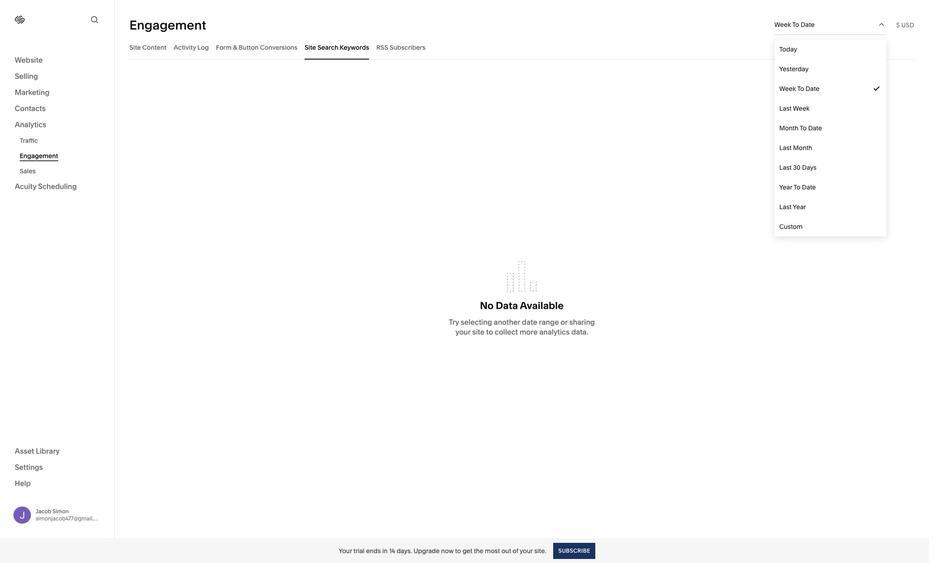 Task type: locate. For each thing, give the bounding box(es) containing it.
1 vertical spatial year
[[794, 203, 807, 211]]

1 horizontal spatial to
[[487, 328, 494, 337]]

to up today
[[793, 21, 800, 29]]

week down yesterday at right top
[[780, 85, 797, 93]]

month
[[780, 124, 799, 132], [794, 144, 813, 152]]

try
[[449, 318, 459, 327]]

2 site from the left
[[305, 43, 316, 51]]

1 vertical spatial month
[[794, 144, 813, 152]]

year
[[780, 183, 793, 191], [794, 203, 807, 211]]

your down try
[[456, 328, 471, 337]]

to left get
[[456, 547, 462, 555]]

&
[[233, 43, 237, 51]]

1 vertical spatial week
[[780, 85, 797, 93]]

form & button conversions
[[216, 43, 298, 51]]

1 vertical spatial to
[[456, 547, 462, 555]]

month down month to date
[[794, 144, 813, 152]]

year down year to date
[[794, 203, 807, 211]]

analytics
[[540, 328, 570, 337]]

engagement up content
[[130, 17, 206, 33]]

last up the "custom"
[[780, 203, 792, 211]]

tab list
[[130, 35, 915, 60]]

range
[[540, 318, 559, 327]]

1 vertical spatial engagement
[[20, 152, 58, 160]]

site for site search keywords
[[305, 43, 316, 51]]

2 last from the top
[[780, 144, 792, 152]]

data.
[[572, 328, 589, 337]]

most
[[485, 547, 500, 555]]

1 last from the top
[[780, 104, 792, 113]]

selling
[[15, 72, 38, 81]]

your
[[456, 328, 471, 337], [520, 547, 533, 555]]

rss subscribers
[[377, 43, 426, 51]]

last month
[[780, 144, 813, 152]]

site search keywords
[[305, 43, 370, 51]]

week to date up last week at the top
[[780, 85, 820, 93]]

engagement down traffic
[[20, 152, 58, 160]]

search
[[318, 43, 339, 51]]

asset library
[[15, 447, 60, 456]]

subscribe
[[559, 548, 591, 554]]

to up last month
[[800, 124, 807, 132]]

1 horizontal spatial your
[[520, 547, 533, 555]]

0 horizontal spatial year
[[780, 183, 793, 191]]

week up month to date
[[794, 104, 810, 113]]

today
[[780, 45, 798, 53]]

to
[[793, 21, 800, 29], [798, 85, 805, 93], [800, 124, 807, 132], [794, 183, 801, 191]]

last up month to date
[[780, 104, 792, 113]]

week
[[775, 21, 792, 29], [780, 85, 797, 93], [794, 104, 810, 113]]

week to date up today
[[775, 21, 815, 29]]

0 vertical spatial month
[[780, 124, 799, 132]]

selling link
[[15, 71, 100, 82]]

0 horizontal spatial your
[[456, 328, 471, 337]]

1 site from the left
[[130, 43, 141, 51]]

traffic link
[[20, 133, 104, 148]]

another
[[494, 318, 521, 327]]

your
[[339, 547, 352, 555]]

to right "site" on the bottom of the page
[[487, 328, 494, 337]]

acuity scheduling
[[15, 182, 77, 191]]

try selecting another date range or sharing your site to collect more analytics data.
[[449, 318, 595, 337]]

date
[[802, 21, 815, 29], [806, 85, 820, 93], [809, 124, 823, 132], [803, 183, 817, 191]]

form
[[216, 43, 232, 51]]

3 last from the top
[[780, 164, 792, 172]]

week to date
[[775, 21, 815, 29], [780, 85, 820, 93]]

last 30 days
[[780, 164, 817, 172]]

0 vertical spatial week to date
[[775, 21, 815, 29]]

last for last year
[[780, 203, 792, 211]]

subscribe button
[[554, 543, 596, 559]]

your right the of
[[520, 547, 533, 555]]

acuity
[[15, 182, 36, 191]]

simon
[[53, 508, 69, 515]]

$ usd
[[897, 21, 915, 29]]

4 last from the top
[[780, 203, 792, 211]]

last left the 30
[[780, 164, 792, 172]]

rss subscribers button
[[377, 35, 426, 60]]

1 horizontal spatial engagement
[[130, 17, 206, 33]]

site content
[[130, 43, 167, 51]]

no data available
[[480, 300, 564, 312]]

to inside button
[[793, 21, 800, 29]]

analytics link
[[15, 120, 100, 130]]

keywords
[[340, 43, 370, 51]]

asset library link
[[15, 446, 100, 457]]

sales link
[[20, 164, 104, 179]]

activity log button
[[174, 35, 209, 60]]

sales
[[20, 167, 36, 175]]

week up today
[[775, 21, 792, 29]]

acuity scheduling link
[[15, 182, 100, 192]]

year up last year
[[780, 183, 793, 191]]

scheduling
[[38, 182, 77, 191]]

1 horizontal spatial year
[[794, 203, 807, 211]]

0 horizontal spatial to
[[456, 547, 462, 555]]

date inside button
[[802, 21, 815, 29]]

site left content
[[130, 43, 141, 51]]

1 horizontal spatial site
[[305, 43, 316, 51]]

out
[[502, 547, 512, 555]]

30
[[794, 164, 801, 172]]

data
[[496, 300, 518, 312]]

month down last week at the top
[[780, 124, 799, 132]]

now
[[442, 547, 454, 555]]

log
[[198, 43, 209, 51]]

site
[[130, 43, 141, 51], [305, 43, 316, 51]]

0 vertical spatial week
[[775, 21, 792, 29]]

0 vertical spatial to
[[487, 328, 494, 337]]

help
[[15, 479, 31, 488]]

website
[[15, 56, 43, 65]]

last up last 30 days
[[780, 144, 792, 152]]

site left search
[[305, 43, 316, 51]]

engagement
[[130, 17, 206, 33], [20, 152, 58, 160]]

$
[[897, 21, 901, 29]]

0 horizontal spatial site
[[130, 43, 141, 51]]

to down the 30
[[794, 183, 801, 191]]

last
[[780, 104, 792, 113], [780, 144, 792, 152], [780, 164, 792, 172], [780, 203, 792, 211]]

0 vertical spatial your
[[456, 328, 471, 337]]



Task type: describe. For each thing, give the bounding box(es) containing it.
upgrade
[[414, 547, 440, 555]]

asset
[[15, 447, 34, 456]]

activity log
[[174, 43, 209, 51]]

custom
[[780, 223, 803, 231]]

settings
[[15, 463, 43, 472]]

or
[[561, 318, 568, 327]]

last week
[[780, 104, 810, 113]]

last year
[[780, 203, 807, 211]]

get
[[463, 547, 473, 555]]

date
[[522, 318, 538, 327]]

0 vertical spatial engagement
[[130, 17, 206, 33]]

usd
[[902, 21, 915, 29]]

contacts
[[15, 104, 46, 113]]

activity
[[174, 43, 196, 51]]

year to date
[[780, 183, 817, 191]]

form & button conversions button
[[216, 35, 298, 60]]

contacts link
[[15, 104, 100, 114]]

site search keywords button
[[305, 35, 370, 60]]

1 vertical spatial your
[[520, 547, 533, 555]]

to inside try selecting another date range or sharing your site to collect more analytics data.
[[487, 328, 494, 337]]

traffic
[[20, 137, 38, 145]]

content
[[142, 43, 167, 51]]

0 vertical spatial year
[[780, 183, 793, 191]]

your trial ends in 14 days. upgrade now to get the most out of your site.
[[339, 547, 547, 555]]

jacob
[[36, 508, 51, 515]]

2 vertical spatial week
[[794, 104, 810, 113]]

site content button
[[130, 35, 167, 60]]

button
[[239, 43, 259, 51]]

1 vertical spatial week to date
[[780, 85, 820, 93]]

of
[[513, 547, 519, 555]]

in
[[383, 547, 388, 555]]

marketing link
[[15, 87, 100, 98]]

website link
[[15, 55, 100, 66]]

jacob simon simonjacob477@gmail.com
[[36, 508, 105, 522]]

last for last 30 days
[[780, 164, 792, 172]]

help link
[[15, 479, 31, 489]]

conversions
[[260, 43, 298, 51]]

selecting
[[461, 318, 493, 327]]

more
[[520, 328, 538, 337]]

week to date inside button
[[775, 21, 815, 29]]

site.
[[535, 547, 547, 555]]

simonjacob477@gmail.com
[[36, 516, 105, 522]]

ends
[[366, 547, 381, 555]]

0 horizontal spatial engagement
[[20, 152, 58, 160]]

settings link
[[15, 463, 100, 473]]

trial
[[354, 547, 365, 555]]

month to date
[[780, 124, 823, 132]]

week to date button
[[775, 15, 887, 35]]

sharing
[[570, 318, 595, 327]]

yesterday
[[780, 65, 809, 73]]

days.
[[397, 547, 412, 555]]

your inside try selecting another date range or sharing your site to collect more analytics data.
[[456, 328, 471, 337]]

no
[[480, 300, 494, 312]]

site
[[473, 328, 485, 337]]

marketing
[[15, 88, 50, 97]]

subscribers
[[390, 43, 426, 51]]

site for site content
[[130, 43, 141, 51]]

library
[[36, 447, 60, 456]]

tab list containing site content
[[130, 35, 915, 60]]

to up last week at the top
[[798, 85, 805, 93]]

rss
[[377, 43, 389, 51]]

last for last week
[[780, 104, 792, 113]]

collect
[[495, 328, 518, 337]]

the
[[474, 547, 484, 555]]

week inside button
[[775, 21, 792, 29]]

days
[[803, 164, 817, 172]]

14
[[389, 547, 395, 555]]

available
[[520, 300, 564, 312]]

last for last month
[[780, 144, 792, 152]]

engagement link
[[20, 148, 104, 164]]

analytics
[[15, 120, 46, 129]]



Task type: vqa. For each thing, say whether or not it's contained in the screenshot.
By
no



